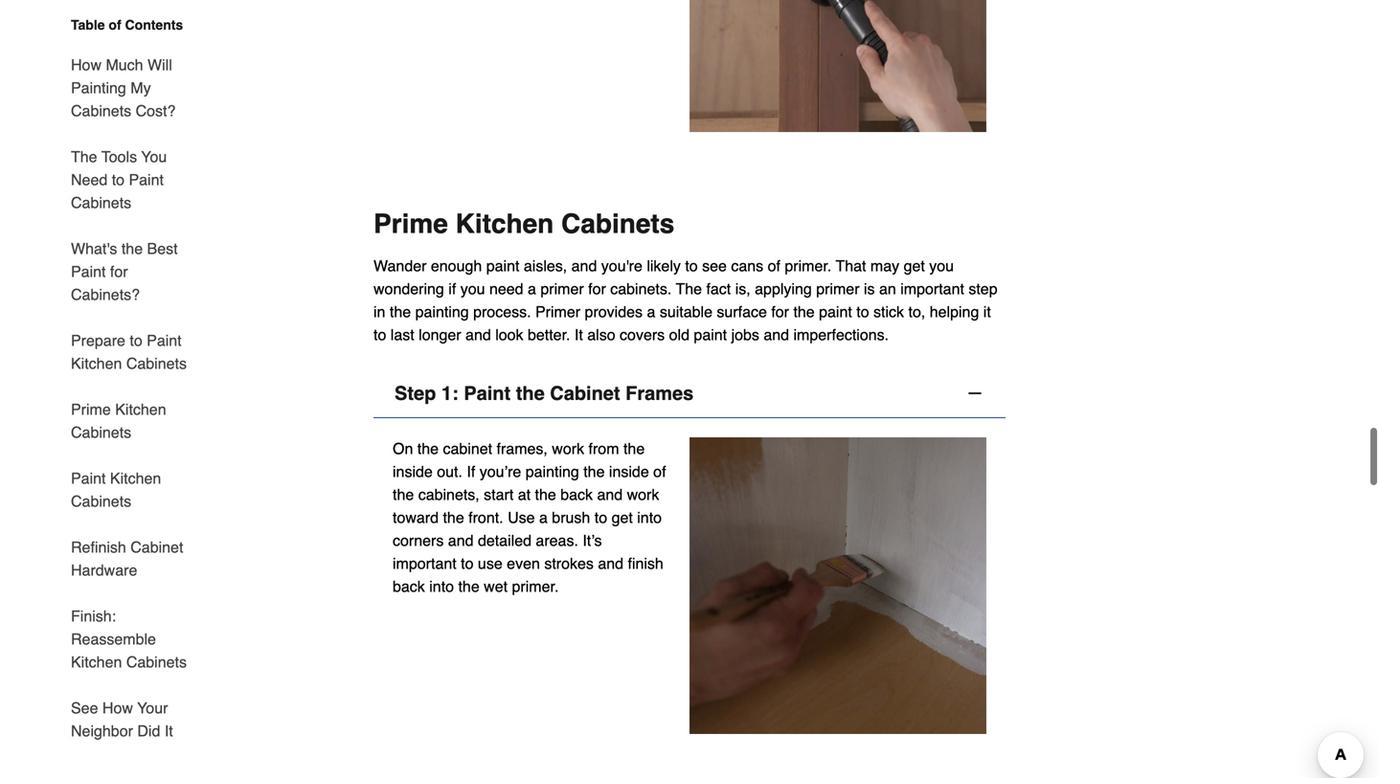 Task type: vqa. For each thing, say whether or not it's contained in the screenshot.
leftmost a
yes



Task type: locate. For each thing, give the bounding box(es) containing it.
primer. up applying
[[785, 256, 832, 274]]

cost?
[[136, 102, 176, 120]]

covers
[[620, 325, 665, 343]]

0 horizontal spatial primer
[[541, 279, 584, 297]]

1 horizontal spatial it
[[575, 325, 583, 343]]

work
[[552, 439, 584, 457], [627, 485, 659, 503]]

0 horizontal spatial work
[[552, 439, 584, 457]]

inside down on
[[393, 462, 433, 480]]

prime kitchen cabinets up aisles,
[[374, 208, 675, 238]]

back up brush
[[561, 485, 593, 503]]

1 vertical spatial prime
[[71, 401, 111, 419]]

the inside the tools you need to paint cabinets
[[71, 148, 97, 166]]

how
[[71, 56, 102, 74], [102, 700, 133, 717]]

the up suitable at the top
[[676, 279, 702, 297]]

see how your neighbor did it
[[71, 700, 173, 740]]

1 horizontal spatial inside
[[609, 462, 649, 480]]

how up neighbor
[[102, 700, 133, 717]]

0 vertical spatial the
[[71, 148, 97, 166]]

kitchen inside 'paint kitchen cabinets'
[[110, 470, 161, 488]]

cabinets up 'paint kitchen cabinets'
[[71, 424, 131, 442]]

cans
[[731, 256, 763, 274]]

it inside "see how your neighbor did it"
[[165, 723, 173, 740]]

to down the is
[[857, 302, 869, 320]]

frames
[[626, 382, 694, 404]]

paint right 1:
[[464, 382, 511, 404]]

0 horizontal spatial painting
[[415, 302, 469, 320]]

cabinets up refinish
[[71, 493, 131, 510]]

an
[[879, 279, 896, 297]]

0 vertical spatial work
[[552, 439, 584, 457]]

0 horizontal spatial for
[[110, 263, 128, 281]]

likely
[[647, 256, 681, 274]]

how inside "see how your neighbor did it"
[[102, 700, 133, 717]]

is
[[864, 279, 875, 297]]

important down the corners
[[393, 554, 457, 572]]

1 horizontal spatial primer.
[[785, 256, 832, 274]]

of inside wander enough paint aisles, and you're likely to see cans of primer. that may get you wondering if you need a primer for cabinets. the fact is, applying primer is an important step in the painting process. primer provides a suitable surface for the paint to stick to, helping it to last longer and look better. it also covers old paint jobs and imperfections.
[[768, 256, 781, 274]]

2 primer from the left
[[816, 279, 860, 297]]

refinish cabinet hardware link
[[71, 525, 199, 594]]

areas.
[[536, 531, 578, 549]]

kitchen down 'prepare to paint kitchen cabinets' link
[[115, 401, 166, 419]]

a up covers
[[647, 302, 655, 320]]

a
[[528, 279, 536, 297], [647, 302, 655, 320], [539, 508, 548, 526]]

1 horizontal spatial the
[[676, 279, 702, 297]]

longer
[[419, 325, 461, 343]]

get inside on the cabinet frames, work from the inside out. if you're painting the inside of the cabinets, start at the back and work toward the front. use a brush to get into corners and detailed areas. it's important to use even strokes and finish back into the wet primer.
[[612, 508, 633, 526]]

brush
[[552, 508, 590, 526]]

1 horizontal spatial into
[[637, 508, 662, 526]]

for up provides
[[588, 279, 606, 297]]

of up applying
[[768, 256, 781, 274]]

0 horizontal spatial you
[[460, 279, 485, 297]]

the left 'best'
[[121, 240, 143, 258]]

cabinets down need
[[71, 194, 131, 212]]

kitchen down reassemble
[[71, 654, 122, 671]]

helping
[[930, 302, 979, 320]]

paint inside prepare to paint kitchen cabinets
[[147, 332, 182, 350]]

cabinet inside refinish cabinet hardware
[[130, 539, 183, 556]]

and
[[571, 256, 597, 274], [466, 325, 491, 343], [764, 325, 789, 343], [597, 485, 623, 503], [448, 531, 474, 549], [598, 554, 624, 572]]

cabinets inside the tools you need to paint cabinets
[[71, 194, 131, 212]]

0 horizontal spatial important
[[393, 554, 457, 572]]

1 horizontal spatial get
[[904, 256, 925, 274]]

0 vertical spatial primer.
[[785, 256, 832, 274]]

paint down what's
[[71, 263, 106, 281]]

0 horizontal spatial prime
[[71, 401, 111, 419]]

cabinet up hardware
[[130, 539, 183, 556]]

painting inside wander enough paint aisles, and you're likely to see cans of primer. that may get you wondering if you need a primer for cabinets. the fact is, applying primer is an important step in the painting process. primer provides a suitable surface for the paint to stick to, helping it to last longer and look better. it also covers old paint jobs and imperfections.
[[415, 302, 469, 320]]

see how your neighbor did it link
[[71, 686, 199, 743]]

1 vertical spatial back
[[393, 577, 425, 595]]

cabinet up from
[[550, 382, 620, 404]]

inside down from
[[609, 462, 649, 480]]

1 horizontal spatial back
[[561, 485, 593, 503]]

a person vacuuming cabinets after sanding. image
[[690, 0, 987, 131]]

0 vertical spatial cabinet
[[550, 382, 620, 404]]

1 vertical spatial painting
[[526, 462, 579, 480]]

table of contents element
[[56, 15, 199, 743]]

into
[[637, 508, 662, 526], [429, 577, 454, 595]]

1 horizontal spatial paint
[[694, 325, 727, 343]]

cabinets up your
[[126, 654, 187, 671]]

0 horizontal spatial it
[[165, 723, 173, 740]]

0 vertical spatial get
[[904, 256, 925, 274]]

2 inside from the left
[[609, 462, 649, 480]]

important inside wander enough paint aisles, and you're likely to see cans of primer. that may get you wondering if you need a primer for cabinets. the fact is, applying primer is an important step in the painting process. primer provides a suitable surface for the paint to stick to, helping it to last longer and look better. it also covers old paint jobs and imperfections.
[[901, 279, 964, 297]]

best
[[147, 240, 178, 258]]

1 horizontal spatial you
[[929, 256, 954, 274]]

prime down prepare to paint kitchen cabinets
[[71, 401, 111, 419]]

primer. down even
[[512, 577, 559, 595]]

fact
[[706, 279, 731, 297]]

cabinets up you're
[[561, 208, 675, 238]]

applying
[[755, 279, 812, 297]]

the
[[71, 148, 97, 166], [676, 279, 702, 297]]

the inside wander enough paint aisles, and you're likely to see cans of primer. that may get you wondering if you need a primer for cabinets. the fact is, applying primer is an important step in the painting process. primer provides a suitable surface for the paint to stick to, helping it to last longer and look better. it also covers old paint jobs and imperfections.
[[676, 279, 702, 297]]

you up helping at the right of page
[[929, 256, 954, 274]]

the up 'frames,' in the left of the page
[[516, 382, 545, 404]]

paint up need
[[486, 256, 520, 274]]

paint right old
[[694, 325, 727, 343]]

see
[[71, 700, 98, 717]]

it right did
[[165, 723, 173, 740]]

2 horizontal spatial a
[[647, 302, 655, 320]]

1 vertical spatial primer.
[[512, 577, 559, 595]]

1 horizontal spatial cabinet
[[550, 382, 620, 404]]

0 horizontal spatial cabinet
[[130, 539, 183, 556]]

0 horizontal spatial primer.
[[512, 577, 559, 595]]

cabinets up prime kitchen cabinets link
[[126, 355, 187, 373]]

1 horizontal spatial of
[[653, 462, 666, 480]]

of right table
[[109, 17, 121, 33]]

and down from
[[597, 485, 623, 503]]

0 vertical spatial back
[[561, 485, 593, 503]]

into up "finish"
[[637, 508, 662, 526]]

1 horizontal spatial important
[[901, 279, 964, 297]]

for up cabinets? at left
[[110, 263, 128, 281]]

kitchen down prepare
[[71, 355, 122, 373]]

1 vertical spatial it
[[165, 723, 173, 740]]

need
[[71, 171, 108, 189]]

1 vertical spatial you
[[460, 279, 485, 297]]

prime kitchen cabinets up 'paint kitchen cabinets'
[[71, 401, 166, 442]]

the right in
[[390, 302, 411, 320]]

0 vertical spatial of
[[109, 17, 121, 33]]

it left also
[[575, 325, 583, 343]]

to left last
[[374, 325, 386, 343]]

2 vertical spatial a
[[539, 508, 548, 526]]

that
[[836, 256, 866, 274]]

will
[[148, 56, 172, 74]]

suitable
[[660, 302, 713, 320]]

1 vertical spatial a
[[647, 302, 655, 320]]

cabinets
[[71, 102, 131, 120], [71, 194, 131, 212], [561, 208, 675, 238], [126, 355, 187, 373], [71, 424, 131, 442], [71, 493, 131, 510], [126, 654, 187, 671]]

1 vertical spatial of
[[768, 256, 781, 274]]

and left you're
[[571, 256, 597, 274]]

look
[[495, 325, 523, 343]]

to,
[[908, 302, 925, 320]]

step 1: paint the cabinet frames
[[395, 382, 694, 404]]

in
[[374, 302, 385, 320]]

better.
[[528, 325, 570, 343]]

the inside what's the best paint for cabinets?
[[121, 240, 143, 258]]

it
[[983, 302, 991, 320]]

1 vertical spatial into
[[429, 577, 454, 595]]

painting
[[415, 302, 469, 320], [526, 462, 579, 480]]

1 horizontal spatial a
[[539, 508, 548, 526]]

to
[[112, 171, 125, 189], [685, 256, 698, 274], [857, 302, 869, 320], [374, 325, 386, 343], [130, 332, 142, 350], [595, 508, 607, 526], [461, 554, 474, 572]]

back down the corners
[[393, 577, 425, 595]]

to inside the tools you need to paint cabinets
[[112, 171, 125, 189]]

the
[[121, 240, 143, 258], [390, 302, 411, 320], [793, 302, 815, 320], [516, 382, 545, 404], [417, 439, 439, 457], [623, 439, 645, 457], [584, 462, 605, 480], [393, 485, 414, 503], [535, 485, 556, 503], [443, 508, 464, 526], [458, 577, 480, 595]]

1 horizontal spatial for
[[588, 279, 606, 297]]

work left from
[[552, 439, 584, 457]]

the up need
[[71, 148, 97, 166]]

prime up wander
[[374, 208, 448, 238]]

the right on
[[417, 439, 439, 457]]

table
[[71, 17, 105, 33]]

paint up refinish
[[71, 470, 106, 488]]

contents
[[125, 17, 183, 33]]

cabinet
[[443, 439, 492, 457]]

0 horizontal spatial prime kitchen cabinets
[[71, 401, 166, 442]]

0 horizontal spatial of
[[109, 17, 121, 33]]

1 horizontal spatial primer
[[816, 279, 860, 297]]

the down from
[[584, 462, 605, 480]]

to left use
[[461, 554, 474, 572]]

you
[[929, 256, 954, 274], [460, 279, 485, 297]]

0 vertical spatial prime kitchen cabinets
[[374, 208, 675, 238]]

0 vertical spatial paint
[[486, 256, 520, 274]]

prime
[[374, 208, 448, 238], [71, 401, 111, 419]]

into down the corners
[[429, 577, 454, 595]]

prepare to paint kitchen cabinets link
[[71, 318, 199, 387]]

the inside button
[[516, 382, 545, 404]]

may
[[871, 256, 899, 274]]

work up "finish"
[[627, 485, 659, 503]]

2 horizontal spatial of
[[768, 256, 781, 274]]

the up the toward
[[393, 485, 414, 503]]

1 vertical spatial prime kitchen cabinets
[[71, 401, 166, 442]]

0 vertical spatial important
[[901, 279, 964, 297]]

0 horizontal spatial get
[[612, 508, 633, 526]]

0 horizontal spatial a
[[528, 279, 536, 297]]

paint inside button
[[464, 382, 511, 404]]

wet
[[484, 577, 508, 595]]

inside
[[393, 462, 433, 480], [609, 462, 649, 480]]

2 vertical spatial of
[[653, 462, 666, 480]]

0 horizontal spatial paint
[[486, 256, 520, 274]]

a right use
[[539, 508, 548, 526]]

kitchen up aisles,
[[456, 208, 554, 238]]

0 vertical spatial into
[[637, 508, 662, 526]]

to right prepare
[[130, 332, 142, 350]]

cabinets down painting at top left
[[71, 102, 131, 120]]

0 horizontal spatial inside
[[393, 462, 433, 480]]

painting up longer
[[415, 302, 469, 320]]

1 vertical spatial get
[[612, 508, 633, 526]]

for down applying
[[771, 302, 789, 320]]

kitchen down prime kitchen cabinets link
[[110, 470, 161, 488]]

0 horizontal spatial the
[[71, 148, 97, 166]]

back
[[561, 485, 593, 503], [393, 577, 425, 595]]

and down it's
[[598, 554, 624, 572]]

primer
[[541, 279, 584, 297], [816, 279, 860, 297]]

finish: reassemble kitchen cabinets link
[[71, 594, 199, 686]]

how up painting at top left
[[71, 56, 102, 74]]

get right the may
[[904, 256, 925, 274]]

a right need
[[528, 279, 536, 297]]

prepare to paint kitchen cabinets
[[71, 332, 187, 373]]

1 vertical spatial how
[[102, 700, 133, 717]]

see
[[702, 256, 727, 274]]

surface
[[717, 302, 767, 320]]

painting up at
[[526, 462, 579, 480]]

1 vertical spatial cabinet
[[130, 539, 183, 556]]

1 vertical spatial the
[[676, 279, 702, 297]]

cabinets inside how much will painting my cabinets cost?
[[71, 102, 131, 120]]

wander enough paint aisles, and you're likely to see cans of primer. that may get you wondering if you need a primer for cabinets. the fact is, applying primer is an important step in the painting process. primer provides a suitable surface for the paint to stick to, helping it to last longer and look better. it also covers old paint jobs and imperfections.
[[374, 256, 998, 343]]

0 vertical spatial how
[[71, 56, 102, 74]]

paint inside 'paint kitchen cabinets'
[[71, 470, 106, 488]]

the down cabinets,
[[443, 508, 464, 526]]

cabinets inside prepare to paint kitchen cabinets
[[126, 355, 187, 373]]

you right if
[[460, 279, 485, 297]]

primer down that
[[816, 279, 860, 297]]

0 vertical spatial painting
[[415, 302, 469, 320]]

0 vertical spatial it
[[575, 325, 583, 343]]

prepare
[[71, 332, 125, 350]]

and left look in the left top of the page
[[466, 325, 491, 343]]

to down tools
[[112, 171, 125, 189]]

1 vertical spatial important
[[393, 554, 457, 572]]

get right brush
[[612, 508, 633, 526]]

primer up primer
[[541, 279, 584, 297]]

1 horizontal spatial work
[[627, 485, 659, 503]]

paint right prepare
[[147, 332, 182, 350]]

paint up the imperfections.
[[819, 302, 852, 320]]

paint down 'you'
[[129, 171, 164, 189]]

important up to,
[[901, 279, 964, 297]]

1 horizontal spatial prime
[[374, 208, 448, 238]]

of down "frames"
[[653, 462, 666, 480]]

1 vertical spatial paint
[[819, 302, 852, 320]]

important
[[901, 279, 964, 297], [393, 554, 457, 572]]

1 horizontal spatial painting
[[526, 462, 579, 480]]

paint inside what's the best paint for cabinets?
[[71, 263, 106, 281]]

need
[[489, 279, 523, 297]]

it's
[[583, 531, 602, 549]]

if
[[449, 279, 456, 297]]



Task type: describe. For each thing, give the bounding box(es) containing it.
wander
[[374, 256, 427, 274]]

cabinets?
[[71, 286, 140, 304]]

front.
[[469, 508, 503, 526]]

at
[[518, 485, 531, 503]]

of inside on the cabinet frames, work from the inside out. if you're painting the inside of the cabinets, start at the back and work toward the front. use a brush to get into corners and detailed areas. it's important to use even strokes and finish back into the wet primer.
[[653, 462, 666, 480]]

aisles,
[[524, 256, 567, 274]]

reassemble
[[71, 631, 156, 648]]

minus image
[[965, 383, 985, 402]]

and down front.
[[448, 531, 474, 549]]

prime inside prime kitchen cabinets
[[71, 401, 111, 419]]

a person painting cabinet frames white. image
[[690, 437, 987, 734]]

paint kitchen cabinets
[[71, 470, 161, 510]]

0 horizontal spatial back
[[393, 577, 425, 595]]

the right from
[[623, 439, 645, 457]]

is,
[[735, 279, 751, 297]]

the right at
[[535, 485, 556, 503]]

cabinet inside button
[[550, 382, 620, 404]]

1 primer from the left
[[541, 279, 584, 297]]

corners
[[393, 531, 444, 549]]

stick
[[874, 302, 904, 320]]

important inside on the cabinet frames, work from the inside out. if you're painting the inside of the cabinets, start at the back and work toward the front. use a brush to get into corners and detailed areas. it's important to use even strokes and finish back into the wet primer.
[[393, 554, 457, 572]]

refinish
[[71, 539, 126, 556]]

primer. inside wander enough paint aisles, and you're likely to see cans of primer. that may get you wondering if you need a primer for cabinets. the fact is, applying primer is an important step in the painting process. primer provides a suitable surface for the paint to stick to, helping it to last longer and look better. it also covers old paint jobs and imperfections.
[[785, 256, 832, 274]]

it inside wander enough paint aisles, and you're likely to see cans of primer. that may get you wondering if you need a primer for cabinets. the fact is, applying primer is an important step in the painting process. primer provides a suitable surface for the paint to stick to, helping it to last longer and look better. it also covers old paint jobs and imperfections.
[[575, 325, 583, 343]]

paint kitchen cabinets link
[[71, 456, 199, 525]]

0 horizontal spatial into
[[429, 577, 454, 595]]

you
[[141, 148, 167, 166]]

last
[[391, 325, 414, 343]]

painting
[[71, 79, 126, 97]]

2 horizontal spatial paint
[[819, 302, 852, 320]]

finish: reassemble kitchen cabinets
[[71, 608, 187, 671]]

prime kitchen cabinets inside table of contents element
[[71, 401, 166, 442]]

process.
[[473, 302, 531, 320]]

enough
[[431, 256, 482, 274]]

did
[[137, 723, 160, 740]]

detailed
[[478, 531, 532, 549]]

out.
[[437, 462, 463, 480]]

0 vertical spatial you
[[929, 256, 954, 274]]

finish:
[[71, 608, 116, 625]]

the left wet
[[458, 577, 480, 595]]

cabinets inside finish: reassemble kitchen cabinets
[[126, 654, 187, 671]]

prime kitchen cabinets link
[[71, 387, 199, 456]]

also
[[587, 325, 615, 343]]

imperfections.
[[794, 325, 889, 343]]

what's the best paint for cabinets?
[[71, 240, 178, 304]]

painting inside on the cabinet frames, work from the inside out. if you're painting the inside of the cabinets, start at the back and work toward the front. use a brush to get into corners and detailed areas. it's important to use even strokes and finish back into the wet primer.
[[526, 462, 579, 480]]

cabinets,
[[418, 485, 480, 503]]

how inside how much will painting my cabinets cost?
[[71, 56, 102, 74]]

the tools you need to paint cabinets
[[71, 148, 167, 212]]

step
[[969, 279, 998, 297]]

use
[[478, 554, 503, 572]]

primer
[[535, 302, 581, 320]]

for inside what's the best paint for cabinets?
[[110, 263, 128, 281]]

primer. inside on the cabinet frames, work from the inside out. if you're painting the inside of the cabinets, start at the back and work toward the front. use a brush to get into corners and detailed areas. it's important to use even strokes and finish back into the wet primer.
[[512, 577, 559, 595]]

to up it's
[[595, 508, 607, 526]]

the tools you need to paint cabinets link
[[71, 134, 199, 226]]

to inside prepare to paint kitchen cabinets
[[130, 332, 142, 350]]

jobs
[[731, 325, 759, 343]]

refinish cabinet hardware
[[71, 539, 183, 579]]

what's
[[71, 240, 117, 258]]

start
[[484, 485, 514, 503]]

1:
[[441, 382, 458, 404]]

use
[[508, 508, 535, 526]]

tools
[[101, 148, 137, 166]]

kitchen inside prepare to paint kitchen cabinets
[[71, 355, 122, 373]]

a inside on the cabinet frames, work from the inside out. if you're painting the inside of the cabinets, start at the back and work toward the front. use a brush to get into corners and detailed areas. it's important to use even strokes and finish back into the wet primer.
[[539, 508, 548, 526]]

from
[[589, 439, 619, 457]]

kitchen inside finish: reassemble kitchen cabinets
[[71, 654, 122, 671]]

1 inside from the left
[[393, 462, 433, 480]]

how much will painting my cabinets cost? link
[[71, 42, 199, 134]]

and right jobs
[[764, 325, 789, 343]]

cabinets inside 'paint kitchen cabinets'
[[71, 493, 131, 510]]

what's the best paint for cabinets? link
[[71, 226, 199, 318]]

wondering
[[374, 279, 444, 297]]

to left see
[[685, 256, 698, 274]]

on
[[393, 439, 413, 457]]

even
[[507, 554, 540, 572]]

my
[[131, 79, 151, 97]]

your
[[137, 700, 168, 717]]

you're
[[480, 462, 521, 480]]

paint inside the tools you need to paint cabinets
[[129, 171, 164, 189]]

0 vertical spatial prime
[[374, 208, 448, 238]]

step
[[395, 382, 436, 404]]

get inside wander enough paint aisles, and you're likely to see cans of primer. that may get you wondering if you need a primer for cabinets. the fact is, applying primer is an important step in the painting process. primer provides a suitable surface for the paint to stick to, helping it to last longer and look better. it also covers old paint jobs and imperfections.
[[904, 256, 925, 274]]

cabinets.
[[610, 279, 672, 297]]

2 horizontal spatial for
[[771, 302, 789, 320]]

strokes
[[544, 554, 594, 572]]

table of contents
[[71, 17, 183, 33]]

1 vertical spatial work
[[627, 485, 659, 503]]

neighbor
[[71, 723, 133, 740]]

finish
[[628, 554, 664, 572]]

old
[[669, 325, 690, 343]]

provides
[[585, 302, 643, 320]]

hardware
[[71, 562, 137, 579]]

0 vertical spatial a
[[528, 279, 536, 297]]

if
[[467, 462, 475, 480]]

how much will painting my cabinets cost?
[[71, 56, 176, 120]]

1 horizontal spatial prime kitchen cabinets
[[374, 208, 675, 238]]

2 vertical spatial paint
[[694, 325, 727, 343]]

step 1: paint the cabinet frames button
[[374, 369, 1006, 418]]

toward
[[393, 508, 439, 526]]

on the cabinet frames, work from the inside out. if you're painting the inside of the cabinets, start at the back and work toward the front. use a brush to get into corners and detailed areas. it's important to use even strokes and finish back into the wet primer.
[[393, 439, 666, 595]]

the down applying
[[793, 302, 815, 320]]



